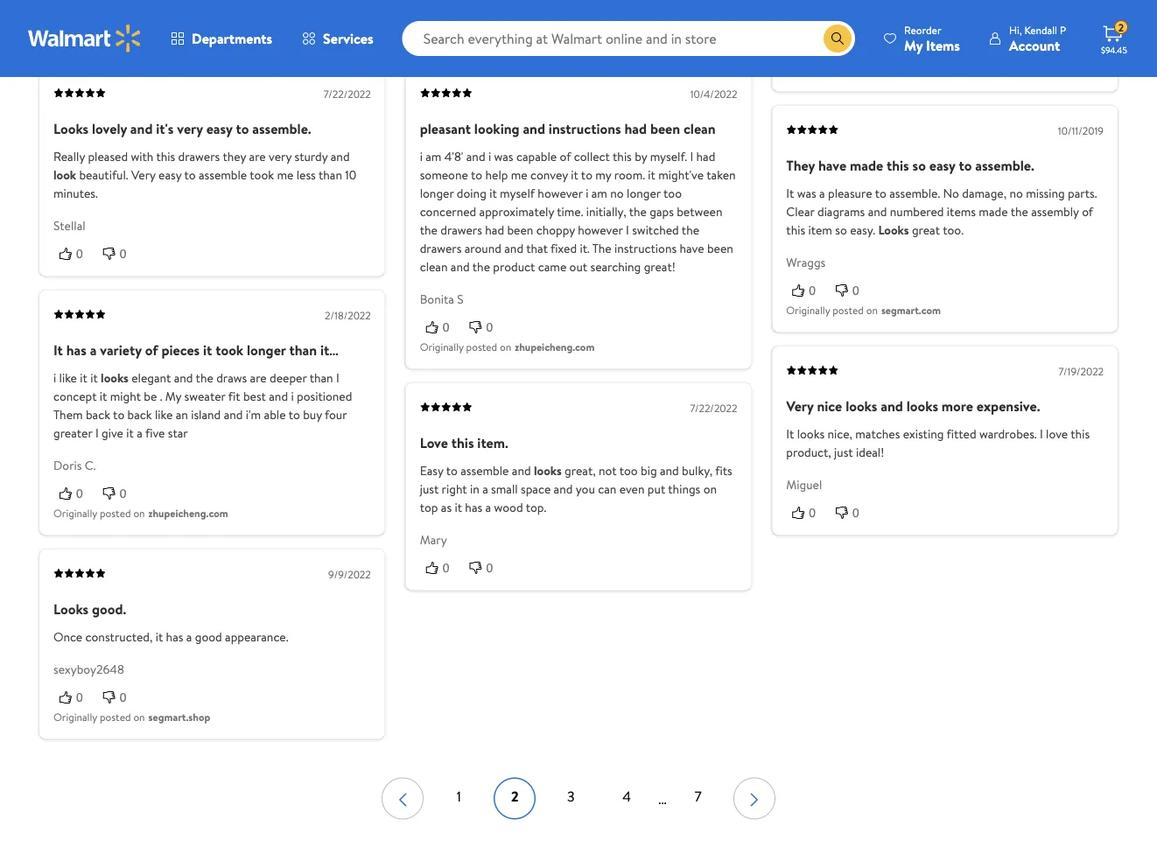 Task type: vqa. For each thing, say whether or not it's contained in the screenshot.
middle "days"
no



Task type: locate. For each thing, give the bounding box(es) containing it.
s
[[457, 290, 464, 307]]

instructions down switched
[[614, 240, 677, 257]]

originally down bonita s
[[420, 339, 464, 354]]

it inside 'great, not too big and bulky, fits just right in a small space and you can even put things on top as it has a wood top.'
[[455, 499, 462, 516]]

items
[[926, 35, 960, 55]]

10/4/2022
[[690, 86, 737, 101]]

between
[[677, 203, 722, 220]]

good
[[195, 628, 222, 645]]

made inside it was a pleasure to assemble. no damage, no missing parts. clear diagrams and numbered items made the assembly of this item so easy.
[[979, 203, 1008, 220]]

and up easy.
[[868, 203, 887, 220]]

2 horizontal spatial had
[[696, 148, 715, 165]]

main content
[[39, 0, 1118, 820]]

it for it looks nice, matches existing fitted wardrobes. i love this product, just ideal!
[[786, 425, 794, 443]]

1 horizontal spatial too
[[663, 185, 682, 202]]

0 horizontal spatial 2
[[511, 787, 519, 806]]

1 no from the left
[[610, 185, 624, 202]]

of inside i am 4'8' and i was capable of collect this by myself. i had someone to help me convey it to my room. it might've taken longer doing it myself however i am no longer too concerned approximately time. initially, the gaps between the drawers had been choppy however i switched the drawers around and that fixed it. the instructions have been clean and the product came out searching great!
[[560, 148, 571, 165]]

0 horizontal spatial am
[[426, 148, 441, 165]]

looks for i like it it looks
[[101, 369, 129, 387]]

posted down give
[[100, 505, 131, 520]]

like
[[59, 369, 77, 387], [155, 406, 173, 423]]

1 vertical spatial very
[[786, 396, 814, 415]]

longer
[[420, 185, 454, 202], [627, 185, 661, 202], [247, 340, 286, 359]]

to left my
[[581, 166, 593, 184]]

pleasure
[[828, 185, 872, 202]]

1 horizontal spatial like
[[155, 406, 173, 423]]

0 vertical spatial drawers
[[178, 148, 220, 165]]

7/22/2022
[[324, 86, 371, 101], [690, 401, 737, 415]]

originally down sexyboy2648
[[53, 709, 97, 724]]

longer up deeper in the top left of the page
[[247, 340, 286, 359]]

and right 4'8'
[[466, 148, 485, 165]]

looks down numbered
[[878, 222, 909, 239]]

1 horizontal spatial made
[[979, 203, 1008, 220]]

was inside it was a pleasure to assemble. no damage, no missing parts. clear diagrams and numbered items made the assembly of this item so easy.
[[797, 185, 816, 202]]

by
[[635, 148, 647, 165]]

very left sturdy
[[269, 148, 292, 165]]

0 horizontal spatial made
[[850, 156, 883, 175]]

1 vertical spatial very
[[269, 148, 292, 165]]

1 vertical spatial clean
[[420, 258, 448, 275]]

1 vertical spatial than
[[289, 340, 317, 359]]

than inside elegant and the draws are deeper than i concept it might be . my sweater fit best and i positioned them back to back like an island and i'm able to buy four greater i give it a five star
[[310, 369, 333, 387]]

greater
[[53, 425, 92, 442]]

0 vertical spatial 7/22/2022
[[324, 86, 371, 101]]

2 vertical spatial has
[[166, 628, 183, 645]]

1 horizontal spatial very
[[269, 148, 292, 165]]

easy inside the beautiful. very easy to assemble took me less than 10 minutes.
[[158, 166, 181, 184]]

0 horizontal spatial of
[[145, 340, 158, 359]]

1 horizontal spatial no
[[1009, 185, 1023, 202]]

1 horizontal spatial been
[[650, 119, 680, 138]]

0 vertical spatial am
[[426, 148, 441, 165]]

fits
[[715, 462, 732, 479]]

1 horizontal spatial clean
[[684, 119, 716, 138]]

originally down wraggs
[[786, 302, 830, 317]]

was inside i am 4'8' and i was capable of collect this by myself. i had someone to help me convey it to my room. it might've taken longer doing it myself however i am no longer too concerned approximately time. initially, the gaps between the drawers had been choppy however i switched the drawers around and that fixed it. the instructions have been clean and the product came out searching great!
[[494, 148, 513, 165]]

and up product
[[504, 240, 523, 257]]

1 horizontal spatial originally posted on zhupeicheng.com
[[420, 339, 595, 354]]

too inside i am 4'8' and i was capable of collect this by myself. i had someone to help me convey it to my room. it might've taken longer doing it myself however i am no longer too concerned approximately time. initially, the gaps between the drawers had been choppy however i switched the drawers around and that fixed it. the instructions have been clean and the product came out searching great!
[[663, 185, 682, 202]]

bonita s
[[420, 290, 464, 307]]

zhupeicheng.com down the star
[[148, 505, 228, 520]]

me up myself
[[511, 166, 527, 184]]

small
[[491, 481, 518, 498]]

too up even on the bottom right of page
[[619, 462, 638, 479]]

0 vertical spatial zhupeicheng.com
[[515, 339, 595, 354]]

made
[[850, 156, 883, 175], [979, 203, 1008, 220]]

my left items
[[904, 35, 923, 55]]

are inside really pleased with this drawers they are very sturdy and look
[[249, 148, 266, 165]]

0 horizontal spatial me
[[277, 166, 294, 184]]

i
[[690, 148, 693, 165], [626, 222, 629, 239], [336, 369, 339, 387], [95, 425, 99, 442], [1040, 425, 1043, 443]]

0 vertical spatial like
[[59, 369, 77, 387]]

2 vertical spatial been
[[707, 240, 733, 257]]

just inside "it looks nice, matches existing fitted wardrobes. i love this product, just ideal!"
[[834, 444, 853, 461]]

0 vertical spatial has
[[66, 340, 86, 359]]

0 vertical spatial just
[[834, 444, 853, 461]]

departments button
[[156, 18, 287, 60]]

1 vertical spatial am
[[591, 185, 607, 202]]

clean down 10/4/2022
[[684, 119, 716, 138]]

had
[[624, 119, 647, 138], [696, 148, 715, 165], [485, 222, 504, 239]]

so inside it was a pleasure to assemble. no damage, no missing parts. clear diagrams and numbered items made the assembly of this item so easy.
[[835, 222, 847, 239]]

back up give
[[86, 406, 110, 423]]

than up 'positioned'
[[310, 369, 333, 387]]

0 vertical spatial it
[[786, 185, 794, 202]]

took left "less"
[[250, 166, 274, 184]]

0 vertical spatial 2
[[1118, 20, 1124, 35]]

a left five
[[137, 425, 142, 442]]

on
[[866, 302, 878, 317], [500, 339, 511, 354], [703, 481, 717, 498], [133, 505, 145, 520], [133, 709, 145, 724]]

0 vertical spatial clean
[[684, 119, 716, 138]]

1 vertical spatial had
[[696, 148, 715, 165]]

0 horizontal spatial so
[[835, 222, 847, 239]]

1 vertical spatial been
[[507, 222, 533, 239]]

2 back from the left
[[127, 406, 152, 423]]

just down the nice,
[[834, 444, 853, 461]]

very right it's
[[177, 119, 203, 138]]

0 horizontal spatial took
[[215, 340, 243, 359]]

1 vertical spatial so
[[835, 222, 847, 239]]

been down approximately
[[507, 222, 533, 239]]

and
[[130, 119, 153, 138], [523, 119, 545, 138], [331, 148, 350, 165], [466, 148, 485, 165], [868, 203, 887, 220], [504, 240, 523, 257], [451, 258, 470, 275], [174, 369, 193, 387], [269, 388, 288, 405], [881, 396, 903, 415], [224, 406, 243, 423], [512, 462, 531, 479], [660, 462, 679, 479], [554, 481, 573, 498]]

and up capable
[[523, 119, 545, 138]]

are up the best
[[250, 369, 267, 387]]

1 vertical spatial zhupeicheng.com
[[148, 505, 228, 520]]

0 horizontal spatial originally posted on zhupeicheng.com
[[53, 505, 228, 520]]

took up draws
[[215, 340, 243, 359]]

of up elegant
[[145, 340, 158, 359]]

i up concept
[[53, 369, 56, 387]]

numbered
[[890, 203, 944, 220]]

nice,
[[828, 425, 852, 443]]

the up sweater
[[196, 369, 213, 387]]

a inside it was a pleasure to assemble. no damage, no missing parts. clear diagrams and numbered items made the assembly of this item so easy.
[[819, 185, 825, 202]]

1 vertical spatial my
[[165, 388, 181, 405]]

2/18/2022
[[325, 308, 371, 323]]

1 horizontal spatial 7/22/2022
[[690, 401, 737, 415]]

of up convey
[[560, 148, 571, 165]]

2 me from the left
[[511, 166, 527, 184]]

than left 10
[[319, 166, 342, 184]]

originally for looks good.
[[53, 709, 97, 724]]

1 vertical spatial 2
[[511, 787, 519, 806]]

beautiful. very easy to assemble took me less than 10 minutes.
[[53, 166, 356, 202]]

four
[[325, 406, 347, 423]]

easy up they
[[206, 119, 232, 138]]

originally down doris c.
[[53, 505, 97, 520]]

missing
[[1026, 185, 1065, 202]]

0 vertical spatial of
[[560, 148, 571, 165]]

i'm
[[246, 406, 261, 423]]

of down parts.
[[1082, 203, 1093, 220]]

originally for it has a variety of pieces it took longer than it should
[[53, 505, 97, 520]]

it has a variety of pieces it took longer than it should
[[53, 340, 329, 384]]

deeper
[[270, 369, 307, 387]]

0 horizontal spatial longer
[[247, 340, 286, 359]]

to inside it was a pleasure to assemble. no damage, no missing parts. clear diagrams and numbered items made the assembly of this item so easy.
[[875, 185, 886, 202]]

originally posted on segmart.shop
[[53, 709, 210, 724]]

it for it was a pleasure to assemble. no damage, no missing parts. clear diagrams and numbered items made the assembly of this item so easy.
[[786, 185, 794, 202]]

matches
[[855, 425, 900, 443]]

0 horizontal spatial was
[[494, 148, 513, 165]]

0 horizontal spatial assemble
[[199, 166, 247, 184]]

able
[[264, 406, 286, 423]]

zhupeicheng.com down the came
[[515, 339, 595, 354]]

looks for looks great too.
[[878, 222, 909, 239]]

1 vertical spatial assemble.
[[975, 156, 1034, 175]]

0 horizontal spatial assemble.
[[252, 119, 311, 138]]

very left 'nice'
[[786, 396, 814, 415]]

it inside it was a pleasure to assemble. no damage, no missing parts. clear diagrams and numbered items made the assembly of this item so easy.
[[786, 185, 794, 202]]

on inside 'great, not too big and bulky, fits just right in a small space and you can even put things on top as it has a wood top.'
[[703, 481, 717, 498]]

buy
[[303, 406, 322, 423]]

my inside elegant and the draws are deeper than i concept it might be . my sweater fit best and i positioned them back to back like an island and i'm able to buy four greater i give it a five star
[[165, 388, 181, 405]]

doris
[[53, 457, 82, 474]]

2 horizontal spatial easy
[[929, 156, 955, 175]]

nice
[[817, 396, 842, 415]]

1 vertical spatial drawers
[[440, 222, 482, 239]]

1 me from the left
[[277, 166, 294, 184]]

good.
[[92, 599, 126, 618]]

to inside the beautiful. very easy to assemble took me less than 10 minutes.
[[184, 166, 196, 184]]

1 horizontal spatial just
[[834, 444, 853, 461]]

sweater
[[184, 388, 226, 405]]

0 vertical spatial too
[[663, 185, 682, 202]]

my
[[904, 35, 923, 55], [165, 388, 181, 405]]

the down between
[[682, 222, 699, 239]]

and right big
[[660, 462, 679, 479]]

1 horizontal spatial has
[[166, 628, 183, 645]]

instructions up the collect
[[549, 119, 621, 138]]

too down might've
[[663, 185, 682, 202]]

me inside i am 4'8' and i was capable of collect this by myself. i had someone to help me convey it to my room. it might've taken longer doing it myself however i am no longer too concerned approximately time. initially, the gaps between the drawers had been choppy however i switched the drawers around and that fixed it. the instructions have been clean and the product came out searching great!
[[511, 166, 527, 184]]

and up 10
[[331, 148, 350, 165]]

0 horizontal spatial very
[[177, 119, 203, 138]]

expensive.
[[977, 396, 1040, 415]]

2 vertical spatial looks
[[53, 599, 89, 618]]

this inside "it looks nice, matches existing fitted wardrobes. i love this product, just ideal!"
[[1071, 425, 1090, 443]]

1 vertical spatial have
[[680, 240, 704, 257]]

been up myself.
[[650, 119, 680, 138]]

1 horizontal spatial back
[[127, 406, 152, 423]]

made down damage,
[[979, 203, 1008, 220]]

originally posted on zhupeicheng.com down s
[[420, 339, 595, 354]]

7/22/2022 up fits
[[690, 401, 737, 415]]

item.
[[477, 433, 508, 452]]

me left "less"
[[277, 166, 294, 184]]

have right 'they'
[[818, 156, 846, 175]]

0
[[76, 25, 83, 39], [120, 25, 127, 39], [443, 25, 449, 39], [486, 25, 493, 39], [76, 247, 83, 261], [120, 247, 127, 261], [809, 283, 816, 297], [853, 283, 859, 297], [443, 320, 449, 334], [486, 320, 493, 334], [76, 486, 83, 500], [120, 486, 127, 500], [809, 506, 816, 520], [853, 506, 859, 520], [443, 561, 449, 575], [486, 561, 493, 575], [76, 690, 83, 704], [120, 690, 127, 704]]

capable
[[516, 148, 557, 165]]

previous page image
[[392, 785, 413, 813]]

it inside "it looks nice, matches existing fitted wardrobes. i love this product, just ideal!"
[[786, 425, 794, 443]]

0 vertical spatial my
[[904, 35, 923, 55]]

great
[[912, 222, 940, 239]]

my inside reorder my items
[[904, 35, 923, 55]]

1 horizontal spatial took
[[250, 166, 274, 184]]

fit
[[228, 388, 240, 405]]

2 horizontal spatial assemble.
[[975, 156, 1034, 175]]

Search search field
[[402, 21, 855, 56]]

segmart.shop
[[148, 709, 210, 724]]

0 horizontal spatial very
[[131, 166, 156, 184]]

1 vertical spatial took
[[215, 340, 243, 359]]

room.
[[614, 166, 645, 184]]

2 horizontal spatial of
[[1082, 203, 1093, 220]]

on for pleasant looking and instructions had been clean
[[500, 339, 511, 354]]

1 horizontal spatial was
[[797, 185, 816, 202]]

pieces
[[161, 340, 200, 359]]

1 vertical spatial originally posted on zhupeicheng.com
[[53, 505, 228, 520]]

looks up product,
[[797, 425, 825, 443]]

this inside really pleased with this drawers they are very sturdy and look
[[156, 148, 175, 165]]

1 vertical spatial 7/22/2022
[[690, 401, 737, 415]]

them
[[53, 406, 83, 423]]

a left wood
[[485, 499, 491, 516]]

too
[[663, 185, 682, 202], [619, 462, 638, 479]]

doing
[[457, 185, 486, 202]]

too.
[[943, 222, 964, 239]]

have
[[818, 156, 846, 175], [680, 240, 704, 257]]

clean inside i am 4'8' and i was capable of collect this by myself. i had someone to help me convey it to my room. it might've taken longer doing it myself however i am no longer too concerned approximately time. initially, the gaps between the drawers had been choppy however i switched the drawers around and that fixed it. the instructions have been clean and the product came out searching great!
[[420, 258, 448, 275]]

had up by
[[624, 119, 647, 138]]

should
[[53, 365, 93, 384]]

assemble.
[[252, 119, 311, 138], [975, 156, 1034, 175], [889, 185, 940, 202]]

0 horizontal spatial no
[[610, 185, 624, 202]]

to up give
[[113, 406, 124, 423]]

on for looks good.
[[133, 709, 145, 724]]

2 vertical spatial assemble.
[[889, 185, 940, 202]]

clean up bonita
[[420, 258, 448, 275]]

1 vertical spatial was
[[797, 185, 816, 202]]

looks inside "it looks nice, matches existing fitted wardrobes. i love this product, just ideal!"
[[797, 425, 825, 443]]

it up product,
[[786, 425, 794, 443]]

1 vertical spatial too
[[619, 462, 638, 479]]

i inside "it looks nice, matches existing fitted wardrobes. i love this product, just ideal!"
[[1040, 425, 1043, 443]]

kendall
[[1024, 22, 1057, 37]]

has left the good
[[166, 628, 183, 645]]

1 vertical spatial assemble
[[461, 462, 509, 479]]

0 vertical spatial been
[[650, 119, 680, 138]]

too inside 'great, not too big and bulky, fits just right in a small space and you can even put things on top as it has a wood top.'
[[619, 462, 638, 479]]

departments
[[192, 29, 272, 48]]

back
[[86, 406, 110, 423], [127, 406, 152, 423]]

back down be
[[127, 406, 152, 423]]

longer down room.
[[627, 185, 661, 202]]

originally posted on zhupeicheng.com down c. at the left of page
[[53, 505, 228, 520]]

however up the
[[578, 222, 623, 239]]

existing
[[903, 425, 944, 443]]

however up time.
[[538, 185, 583, 202]]

0 horizontal spatial my
[[165, 388, 181, 405]]

i down deeper in the top left of the page
[[291, 388, 294, 405]]

i like it it looks
[[53, 369, 129, 387]]

0 vertical spatial assemble
[[199, 166, 247, 184]]

of
[[560, 148, 571, 165], [1082, 203, 1093, 220], [145, 340, 158, 359]]

things
[[668, 481, 700, 498]]

this inside i am 4'8' and i was capable of collect this by myself. i had someone to help me convey it to my room. it might've taken longer doing it myself however i am no longer too concerned approximately time. initially, the gaps between the drawers had been choppy however i switched the drawers around and that fixed it. the instructions have been clean and the product came out searching great!
[[613, 148, 632, 165]]

0 horizontal spatial clean
[[420, 258, 448, 275]]

am left 4'8'
[[426, 148, 441, 165]]

2 up $94.45
[[1118, 20, 1124, 35]]

it inside it has a variety of pieces it took longer than it should
[[53, 340, 63, 359]]

looks for looks lovely and it's very easy to assemble.
[[53, 119, 89, 138]]

2 left 3
[[511, 787, 519, 806]]

assemble inside the beautiful. very easy to assemble took me less than 10 minutes.
[[199, 166, 247, 184]]

0 vertical spatial very
[[131, 166, 156, 184]]

1 vertical spatial just
[[420, 481, 439, 498]]

0 vertical spatial have
[[818, 156, 846, 175]]

my right .
[[165, 388, 181, 405]]

assemble. inside it was a pleasure to assemble. no damage, no missing parts. clear diagrams and numbered items made the assembly of this item so easy.
[[889, 185, 940, 202]]

love
[[1046, 425, 1068, 443]]

1 horizontal spatial longer
[[420, 185, 454, 202]]

instructions inside i am 4'8' and i was capable of collect this by myself. i had someone to help me convey it to my room. it might've taken longer doing it myself however i am no longer too concerned approximately time. initially, the gaps between the drawers had been choppy however i switched the drawers around and that fixed it. the instructions have been clean and the product came out searching great!
[[614, 240, 677, 257]]

i left love
[[1040, 425, 1043, 443]]

a
[[819, 185, 825, 202], [90, 340, 97, 359], [137, 425, 142, 442], [482, 481, 488, 498], [485, 499, 491, 516], [186, 628, 192, 645]]

easy.
[[850, 222, 875, 239]]

elegant and the draws are deeper than i concept it might be . my sweater fit best and i positioned them back to back like an island and i'm able to buy four greater i give it a five star
[[53, 369, 352, 442]]

island
[[191, 406, 221, 423]]

clear
[[786, 203, 815, 220]]

looking
[[474, 119, 520, 138]]

2 no from the left
[[1009, 185, 1023, 202]]

i up someone
[[420, 148, 423, 165]]

pleasant
[[420, 119, 471, 138]]

posted left segmart.com
[[833, 302, 864, 317]]

2
[[1118, 20, 1124, 35], [511, 787, 519, 806]]

as
[[441, 499, 452, 516]]

to up they
[[236, 119, 249, 138]]

0 vertical spatial took
[[250, 166, 274, 184]]

0 vertical spatial so
[[912, 156, 926, 175]]

just up top
[[420, 481, 439, 498]]

c.
[[85, 457, 96, 474]]

it up clear
[[786, 185, 794, 202]]

me inside the beautiful. very easy to assemble took me less than 10 minutes.
[[277, 166, 294, 184]]

was up help
[[494, 148, 513, 165]]

been down between
[[707, 240, 733, 257]]

been
[[650, 119, 680, 138], [507, 222, 533, 239], [707, 240, 733, 257]]

might
[[110, 388, 141, 405]]

minutes.
[[53, 185, 98, 202]]

1 horizontal spatial easy
[[206, 119, 232, 138]]

like left an
[[155, 406, 173, 423]]

it
[[571, 166, 578, 184], [648, 166, 655, 184], [489, 185, 497, 202], [203, 340, 212, 359], [320, 340, 329, 359], [80, 369, 87, 387], [90, 369, 98, 387], [100, 388, 107, 405], [126, 425, 134, 442], [455, 499, 462, 516], [156, 628, 163, 645]]

love
[[420, 433, 448, 452]]

to down looks lovely and it's very easy to assemble.
[[184, 166, 196, 184]]

0 vertical spatial assemble.
[[252, 119, 311, 138]]

no up the initially,
[[610, 185, 624, 202]]

2 horizontal spatial has
[[465, 499, 482, 516]]

myself
[[500, 185, 535, 202]]

0 vertical spatial made
[[850, 156, 883, 175]]

diagrams
[[817, 203, 865, 220]]

very inside the beautiful. very easy to assemble took me less than 10 minutes.
[[131, 166, 156, 184]]

the inside elegant and the draws are deeper than i concept it might be . my sweater fit best and i positioned them back to back like an island and i'm able to buy four greater i give it a five star
[[196, 369, 213, 387]]

i
[[420, 148, 423, 165], [488, 148, 491, 165], [586, 185, 588, 202], [53, 369, 56, 387], [291, 388, 294, 405]]

on for they have made this so easy to assemble.
[[866, 302, 878, 317]]

i inside elegant and the draws are deeper than i concept it might be . my sweater fit best and i positioned them back to back like an island and i'm able to buy four greater i give it a five star
[[291, 388, 294, 405]]

are inside elegant and the draws are deeper than i concept it might be . my sweater fit best and i positioned them back to back like an island and i'm able to buy four greater i give it a five star
[[250, 369, 267, 387]]

4'8'
[[444, 148, 463, 165]]

1 horizontal spatial so
[[912, 156, 926, 175]]

reorder my items
[[904, 22, 960, 55]]

1 vertical spatial made
[[979, 203, 1008, 220]]

1 vertical spatial it
[[53, 340, 63, 359]]

7/22/2022 for love this item.
[[690, 401, 737, 415]]

0 horizontal spatial have
[[680, 240, 704, 257]]

0 vertical spatial very
[[177, 119, 203, 138]]

just
[[834, 444, 853, 461], [420, 481, 439, 498]]

had up around
[[485, 222, 504, 239]]

1 vertical spatial instructions
[[614, 240, 677, 257]]

0 horizontal spatial zhupeicheng.com
[[148, 505, 228, 520]]

a up diagrams
[[819, 185, 825, 202]]

1 horizontal spatial my
[[904, 35, 923, 55]]

search icon image
[[831, 32, 845, 46]]

assemble. up damage,
[[975, 156, 1034, 175]]

1 vertical spatial like
[[155, 406, 173, 423]]

originally posted on zhupeicheng.com for variety
[[53, 505, 228, 520]]

assemble up 'in' at the bottom of page
[[461, 462, 509, 479]]



Task type: describe. For each thing, give the bounding box(es) containing it.
1 vertical spatial however
[[578, 222, 623, 239]]

has inside 'great, not too big and bulky, fits just right in a small space and you can even put things on top as it has a wood top.'
[[465, 499, 482, 516]]

1 horizontal spatial very
[[786, 396, 814, 415]]

big
[[641, 462, 657, 479]]

took inside the beautiful. very easy to assemble took me less than 10 minutes.
[[250, 166, 274, 184]]

draws
[[216, 369, 247, 387]]

be
[[144, 388, 157, 405]]

looks good.
[[53, 599, 126, 618]]

1 horizontal spatial am
[[591, 185, 607, 202]]

p
[[1060, 22, 1066, 37]]

myself.
[[650, 148, 687, 165]]

an
[[176, 406, 188, 423]]

concept
[[53, 388, 97, 405]]

searching
[[590, 258, 641, 275]]

to up doing on the left top
[[471, 166, 482, 184]]

lovely
[[92, 119, 127, 138]]

no
[[943, 185, 959, 202]]

main content containing looks lovely and it's very easy to assemble.
[[39, 0, 1118, 820]]

than inside the beautiful. very easy to assemble took me less than 10 minutes.
[[319, 166, 342, 184]]

right
[[442, 481, 467, 498]]

and up "space"
[[512, 462, 531, 479]]

it's
[[156, 119, 174, 138]]

very nice looks and looks more expensive.
[[786, 396, 1040, 415]]

and up "able"
[[269, 388, 288, 405]]

no inside it was a pleasure to assemble. no damage, no missing parts. clear diagrams and numbered items made the assembly of this item so easy.
[[1009, 185, 1023, 202]]

time.
[[557, 203, 583, 220]]

the down around
[[472, 258, 490, 275]]

segmart.com
[[881, 302, 941, 317]]

product,
[[786, 444, 831, 461]]

sturdy
[[295, 148, 328, 165]]

reorder
[[904, 22, 941, 37]]

posted down sexyboy2648
[[100, 709, 131, 724]]

2 horizontal spatial longer
[[627, 185, 661, 202]]

7 link
[[677, 778, 719, 820]]

and inside really pleased with this drawers they are very sturdy and look
[[331, 148, 350, 165]]

assemble. for they have made this so easy to assemble.
[[975, 156, 1034, 175]]

i up help
[[488, 148, 491, 165]]

2 vertical spatial drawers
[[420, 240, 462, 257]]

doris c.
[[53, 457, 96, 474]]

i up the initially,
[[586, 185, 588, 202]]

1
[[457, 787, 461, 806]]

five
[[145, 425, 165, 442]]

2 vertical spatial had
[[485, 222, 504, 239]]

zhupeicheng.com for variety
[[148, 505, 228, 520]]

no inside i am 4'8' and i was capable of collect this by myself. i had someone to help me convey it to my room. it might've taken longer doing it myself however i am no longer too concerned approximately time. initially, the gaps between the drawers had been choppy however i switched the drawers around and that fixed it. the instructions have been clean and the product came out searching great!
[[610, 185, 624, 202]]

give
[[102, 425, 123, 442]]

it for it has a variety of pieces it took longer than it should
[[53, 340, 63, 359]]

parts.
[[1068, 185, 1097, 202]]

originally for they have made this so easy to assemble.
[[786, 302, 830, 317]]

less
[[296, 166, 316, 184]]

space
[[521, 481, 551, 498]]

and inside it was a pleasure to assemble. no damage, no missing parts. clear diagrams and numbered items made the assembly of this item so easy.
[[868, 203, 887, 220]]

2 link
[[494, 778, 536, 820]]

0 vertical spatial instructions
[[549, 119, 621, 138]]

i left switched
[[626, 222, 629, 239]]

ideal!
[[856, 444, 884, 461]]

assembly
[[1031, 203, 1079, 220]]

to up no
[[959, 156, 972, 175]]

7/22/2022 for looks lovely and it's very easy to assemble.
[[324, 86, 371, 101]]

looks lovely and it's very easy to assemble.
[[53, 119, 311, 138]]

gaps
[[650, 203, 674, 220]]

3 link
[[550, 778, 592, 820]]

mary
[[420, 531, 447, 548]]

it looks nice, matches existing fitted wardrobes. i love this product, just ideal!
[[786, 425, 1090, 461]]

looks right 'nice'
[[846, 396, 877, 415]]

originally posted on zhupeicheng.com for instructions
[[420, 339, 595, 354]]

beautiful.
[[79, 166, 128, 184]]

of inside it was a pleasure to assemble. no damage, no missing parts. clear diagrams and numbered items made the assembly of this item so easy.
[[1082, 203, 1093, 220]]

easy for so
[[929, 156, 955, 175]]

a inside elegant and the draws are deeper than i concept it might be . my sweater fit best and i positioned them back to back like an island and i'm able to buy four greater i give it a five star
[[137, 425, 142, 442]]

in
[[470, 481, 479, 498]]

of inside it has a variety of pieces it took longer than it should
[[145, 340, 158, 359]]

damage,
[[962, 185, 1007, 202]]

0 vertical spatial however
[[538, 185, 583, 202]]

and down around
[[451, 258, 470, 275]]

choppy
[[536, 222, 575, 239]]

appearance.
[[225, 628, 288, 645]]

jeremy
[[786, 32, 823, 49]]

0 horizontal spatial been
[[507, 222, 533, 239]]

posted for a
[[100, 505, 131, 520]]

longer inside it has a variety of pieces it took longer than it should
[[247, 340, 286, 359]]

great!
[[644, 258, 676, 275]]

10/11/2019
[[1058, 123, 1104, 138]]

this inside it was a pleasure to assemble. no damage, no missing parts. clear diagrams and numbered items made the assembly of this item so easy.
[[786, 222, 805, 239]]

zhupeicheng.com for instructions
[[515, 339, 595, 354]]

and left you
[[554, 481, 573, 498]]

have inside i am 4'8' and i was capable of collect this by myself. i had someone to help me convey it to my room. it might've taken longer doing it myself however i am no longer too concerned approximately time. initially, the gaps between the drawers had been choppy however i switched the drawers around and that fixed it. the instructions have been clean and the product came out searching great!
[[680, 240, 704, 257]]

items
[[947, 203, 976, 220]]

can
[[598, 481, 616, 498]]

pleased
[[88, 148, 128, 165]]

walmart image
[[28, 25, 142, 53]]

convey
[[530, 166, 568, 184]]

i up 'positioned'
[[336, 369, 339, 387]]

taken
[[707, 166, 736, 184]]

they
[[223, 148, 246, 165]]

the inside it was a pleasure to assemble. no damage, no missing parts. clear diagrams and numbered items made the assembly of this item so easy.
[[1011, 203, 1028, 220]]

wraggs
[[786, 254, 826, 271]]

i up might've
[[690, 148, 693, 165]]

easy for very
[[206, 119, 232, 138]]

wardrobes.
[[979, 425, 1037, 443]]

on for it has a variety of pieces it took longer than it should
[[133, 505, 145, 520]]

to up right at left
[[446, 462, 458, 479]]

a inside it has a variety of pieces it took longer than it should
[[90, 340, 97, 359]]

services
[[323, 29, 373, 48]]

really pleased with this drawers they are very sturdy and look
[[53, 148, 350, 184]]

took inside it has a variety of pieces it took longer than it should
[[215, 340, 243, 359]]

i left give
[[95, 425, 99, 442]]

very inside really pleased with this drawers they are very sturdy and look
[[269, 148, 292, 165]]

top.
[[526, 499, 546, 516]]

fitted
[[947, 425, 976, 443]]

and up matches
[[881, 396, 903, 415]]

account
[[1009, 35, 1060, 55]]

3
[[567, 787, 575, 806]]

posted for and
[[466, 339, 497, 354]]

bulky,
[[682, 462, 713, 479]]

1 back from the left
[[86, 406, 110, 423]]

1 horizontal spatial assemble
[[461, 462, 509, 479]]

the left gaps
[[629, 203, 647, 220]]

originally for pleasant looking and instructions had been clean
[[420, 339, 464, 354]]

next page image
[[744, 785, 765, 813]]

item
[[808, 222, 832, 239]]

it was a pleasure to assemble. no damage, no missing parts. clear diagrams and numbered items made the assembly of this item so easy.
[[786, 185, 1097, 239]]

than inside it has a variety of pieces it took longer than it should
[[289, 340, 317, 359]]

a right 'in' at the bottom of page
[[482, 481, 488, 498]]

collect
[[574, 148, 610, 165]]

concerned
[[420, 203, 476, 220]]

product
[[493, 258, 535, 275]]

and up sweater
[[174, 369, 193, 387]]

a left the good
[[186, 628, 192, 645]]

and left it's
[[130, 119, 153, 138]]

looks for very nice looks and looks more expensive.
[[906, 396, 938, 415]]

1 horizontal spatial have
[[818, 156, 846, 175]]

top
[[420, 499, 438, 516]]

Walmart Site-Wide search field
[[402, 21, 855, 56]]

0 vertical spatial had
[[624, 119, 647, 138]]

like inside elegant and the draws are deeper than i concept it might be . my sweater fit best and i positioned them back to back like an island and i'm able to buy four greater i give it a five star
[[155, 406, 173, 423]]

they
[[786, 156, 815, 175]]

might've
[[658, 166, 704, 184]]

looks for looks good.
[[53, 599, 89, 618]]

variety
[[100, 340, 142, 359]]

and down fit
[[224, 406, 243, 423]]

best
[[243, 388, 266, 405]]

assemble. for looks lovely and it's very easy to assemble.
[[252, 119, 311, 138]]

switched
[[632, 222, 679, 239]]

looks for easy to assemble and looks
[[534, 462, 562, 479]]

has inside it has a variety of pieces it took longer than it should
[[66, 340, 86, 359]]

miguel
[[786, 476, 822, 493]]

7/19/2022
[[1059, 364, 1104, 379]]

wood
[[494, 499, 523, 516]]

initially,
[[586, 203, 626, 220]]

just inside 'great, not too big and bulky, fits just right in a small space and you can even put things on top as it has a wood top.'
[[420, 481, 439, 498]]

someone
[[420, 166, 468, 184]]

posted for made
[[833, 302, 864, 317]]

...
[[658, 789, 667, 808]]

drawers inside really pleased with this drawers they are very sturdy and look
[[178, 148, 220, 165]]

the down the concerned
[[420, 222, 437, 239]]

to left buy
[[289, 406, 300, 423]]



